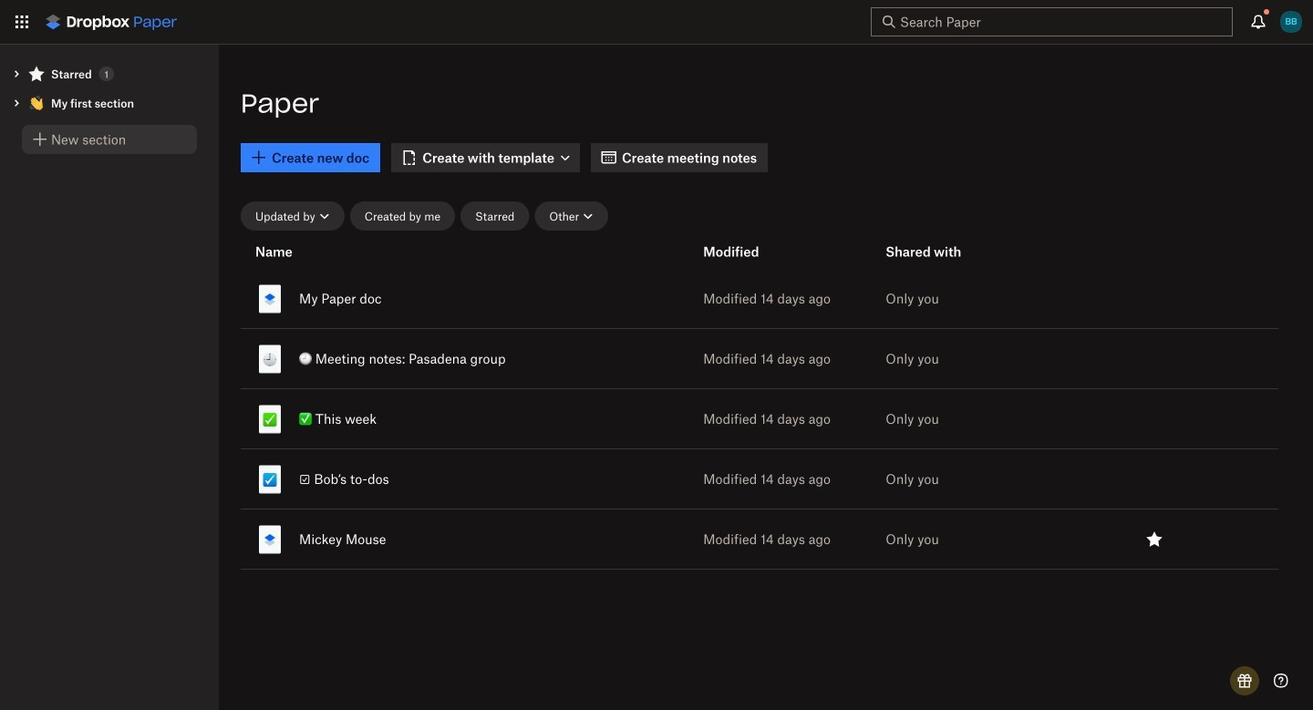 Task type: locate. For each thing, give the bounding box(es) containing it.
1 row group from the top
[[241, 234, 1260, 269]]

check mark button image
[[263, 413, 277, 427]]

row group
[[241, 234, 1260, 269], [241, 265, 1278, 573]]

3 row from the top
[[241, 386, 1278, 452]]

table
[[241, 234, 1291, 688]]

row
[[241, 265, 1278, 332], [241, 326, 1278, 392], [241, 386, 1278, 452], [241, 446, 1278, 512], [241, 506, 1278, 573]]

check box with check image
[[263, 473, 277, 487]]

cell
[[241, 269, 598, 328], [241, 329, 598, 388], [1053, 329, 1260, 388], [241, 389, 598, 449], [1053, 389, 1260, 449], [241, 450, 598, 509], [1053, 450, 1260, 509], [241, 510, 598, 569]]

4 row from the top
[[241, 446, 1278, 512]]

2 row from the top
[[241, 326, 1278, 392]]

nine o'clock image
[[263, 352, 277, 367]]



Task type: describe. For each thing, give the bounding box(es) containing it.
Search Paper text field
[[900, 12, 1199, 32]]

5 row from the top
[[241, 506, 1278, 573]]

1 row from the top
[[241, 265, 1278, 332]]

New section text field
[[51, 129, 186, 150]]

2 row group from the top
[[241, 265, 1278, 573]]

waving hand image
[[29, 96, 44, 110]]



Task type: vqa. For each thing, say whether or not it's contained in the screenshot.
ROW GROUP
yes



